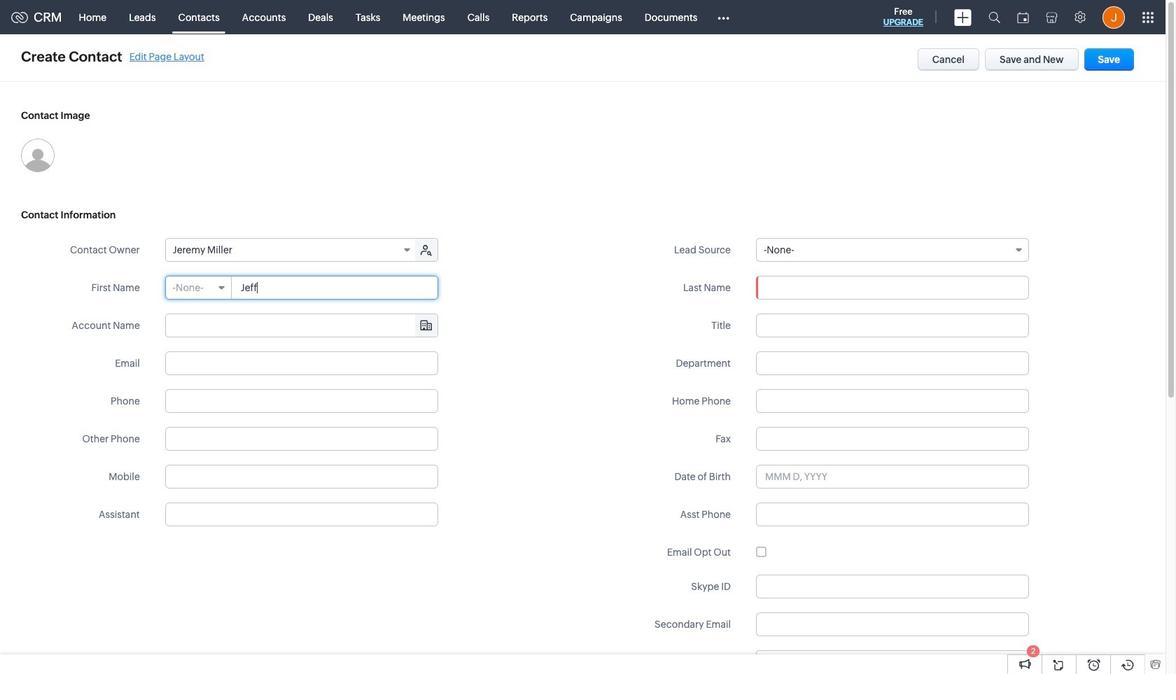 Task type: vqa. For each thing, say whether or not it's contained in the screenshot.
MMM D, YYYY Text Field
yes



Task type: locate. For each thing, give the bounding box(es) containing it.
None text field
[[757, 276, 1030, 300], [232, 277, 438, 299], [165, 352, 438, 376], [165, 390, 438, 413], [757, 390, 1030, 413], [165, 427, 438, 451], [165, 465, 438, 489], [165, 503, 438, 527], [757, 613, 1030, 637], [757, 276, 1030, 300], [232, 277, 438, 299], [165, 352, 438, 376], [165, 390, 438, 413], [757, 390, 1030, 413], [165, 427, 438, 451], [165, 465, 438, 489], [165, 503, 438, 527], [757, 613, 1030, 637]]

None field
[[166, 239, 417, 261], [166, 277, 232, 299], [166, 315, 438, 337], [166, 239, 417, 261], [166, 277, 232, 299], [166, 315, 438, 337]]

search image
[[989, 11, 1001, 23]]

logo image
[[11, 12, 28, 23]]

image image
[[21, 139, 55, 172]]

None text field
[[757, 314, 1030, 338], [166, 315, 438, 337], [757, 352, 1030, 376], [757, 427, 1030, 451], [757, 503, 1030, 527], [757, 575, 1030, 599], [775, 652, 1029, 674], [757, 314, 1030, 338], [166, 315, 438, 337], [757, 352, 1030, 376], [757, 427, 1030, 451], [757, 503, 1030, 527], [757, 575, 1030, 599], [775, 652, 1029, 674]]

create menu image
[[955, 9, 972, 26]]

create menu element
[[946, 0, 981, 34]]

search element
[[981, 0, 1010, 34]]

profile image
[[1103, 6, 1126, 28]]



Task type: describe. For each thing, give the bounding box(es) containing it.
Other Modules field
[[709, 6, 739, 28]]

MMM D, YYYY text field
[[757, 465, 1030, 489]]

calendar image
[[1018, 12, 1030, 23]]

profile element
[[1095, 0, 1134, 34]]



